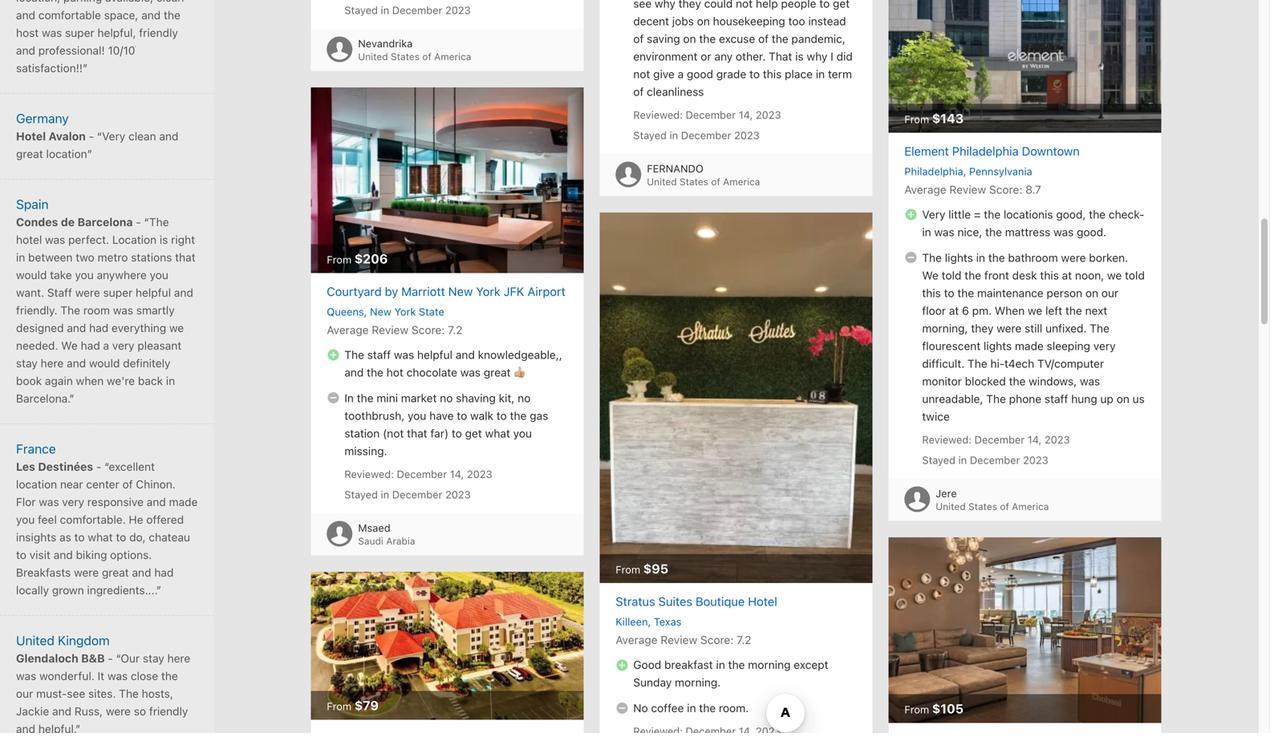 Task type: locate. For each thing, give the bounding box(es) containing it.
made inside - "excellent location near center of chinon. flor was very responsive and made you feel comfortable.   he offered insights as to what to do, chateau to visit and biking options. breakfasts were great and had locally grown ingredients...."
[[169, 495, 198, 509]]

7.2
[[448, 323, 463, 336], [737, 634, 751, 647]]

in up morning.
[[716, 659, 725, 672]]

morning
[[748, 659, 791, 672]]

0 vertical spatial on
[[1086, 286, 1099, 300]]

1 vertical spatial staff
[[1045, 392, 1068, 405]]

from for $143
[[905, 113, 929, 125]]

1 horizontal spatial on
[[1117, 392, 1130, 405]]

was inside the lights in the bathroom were borken. we told the front desk this at noon, we told this to the maintenance person on our floor at 6 pm.  when we left the next morning, they were still unfixed.  the flourescent lights made sleeping very difficult. the hi-t4ech tv/computer monitor blocked the windows, was unreadable,  the phone staff hung up on us twice
[[1080, 375, 1100, 388]]

from inside the 'from $143'
[[905, 113, 929, 125]]

review
[[950, 183, 986, 196], [372, 323, 409, 336], [661, 634, 697, 647]]

america for jere
[[1012, 501, 1049, 512]]

floor
[[922, 304, 946, 317]]

score: down state
[[412, 323, 445, 336]]

on down noon,
[[1086, 286, 1099, 300]]

to left get
[[452, 427, 462, 440]]

0 vertical spatial stay
[[16, 357, 38, 370]]

0 vertical spatial that
[[175, 251, 196, 264]]

hotel inside stratus suites boutique hotel killeen , texas average review score: 7.2
[[748, 595, 777, 609]]

america for nevandrika
[[434, 51, 471, 62]]

states inside fernando united states of america
[[680, 176, 709, 187]]

1 vertical spatial 14,
[[1028, 434, 1042, 446]]

0 vertical spatial here
[[41, 357, 64, 370]]

what
[[485, 427, 510, 440], [88, 531, 113, 544]]

germany
[[16, 111, 69, 126]]

the left the front
[[965, 269, 981, 282]]

1 horizontal spatial states
[[680, 176, 709, 187]]

again
[[45, 374, 73, 387]]

0 vertical spatial 14,
[[739, 109, 753, 121]]

you inside - "excellent location near center of chinon. flor was very responsive and made you feel comfortable.   he offered insights as to what to do, chateau to visit and biking options. breakfasts were great and had locally grown ingredients...."
[[16, 513, 35, 526]]

7.2 inside stratus suites boutique hotel killeen , texas average review score: 7.2
[[737, 634, 751, 647]]

was up feel
[[39, 495, 59, 509]]

1 horizontal spatial helpful
[[417, 348, 453, 361]]

0 horizontal spatial 7.2
[[448, 323, 463, 336]]

review inside courtyard by marriott new york jfk airport queens , new york state average review score: 7.2
[[372, 323, 409, 336]]

the down very
[[922, 251, 942, 264]]

1 vertical spatial 7.2
[[737, 634, 751, 647]]

the inside - "the hotel was perfect. location is right in between two metro stations that would take you anywhere you want. staff were super helpful and friendly. the room was smartly designed and had everything we needed. we had a very pleasant stay here and would definitely book again when we're back in barcelona."
[[60, 304, 80, 317]]

average inside the element philadelphia downtown philadelphia , pennsylvania average review score: 8.7
[[905, 183, 947, 196]]

great inside the staff was helpful and knowledgeable,, and the hot chocolate was great 👍🏼
[[484, 366, 511, 379]]

0 vertical spatial made
[[1015, 339, 1044, 352]]

stayed up jere
[[922, 454, 956, 466]]

from for $95
[[616, 564, 640, 576]]

"very
[[97, 129, 125, 143]]

we right needed.
[[61, 339, 78, 352]]

the staff was helpful and knowledgeable,, and the hot chocolate was great 👍🏼
[[344, 348, 562, 379]]

2 no from the left
[[518, 391, 531, 405]]

you down two
[[75, 268, 94, 281]]

0 horizontal spatial stay
[[16, 357, 38, 370]]

, down courtyard
[[364, 306, 367, 318]]

1 vertical spatial states
[[680, 176, 709, 187]]

to up floor
[[944, 286, 954, 300]]

from left $206 at the top
[[327, 253, 352, 265]]

from for $79
[[327, 700, 352, 713]]

united inside nevandrika united states of america
[[358, 51, 388, 62]]

hot
[[387, 366, 404, 379]]

0 vertical spatial at
[[1062, 269, 1072, 282]]

7.2 inside courtyard by marriott new york jfk airport queens , new york state average review score: 7.2
[[448, 323, 463, 336]]

1 vertical spatial helpful
[[417, 348, 453, 361]]

united down fernando
[[647, 176, 677, 187]]

0 vertical spatial reviewed: december 14, 2023
[[633, 109, 781, 121]]

1 horizontal spatial here
[[167, 652, 190, 665]]

1 horizontal spatial america
[[723, 176, 760, 187]]

average down queens
[[327, 323, 369, 336]]

from inside from $79
[[327, 700, 352, 713]]

we up 'pleasant'
[[169, 321, 184, 334]]

reviewed: up fernando
[[633, 109, 683, 121]]

2 vertical spatial 14,
[[450, 468, 464, 480]]

1 horizontal spatial we
[[1028, 304, 1043, 317]]

grown
[[52, 584, 84, 597]]

were down biking
[[74, 566, 99, 579]]

the left morning on the bottom of page
[[728, 659, 745, 672]]

0 vertical spatial staff
[[367, 348, 391, 361]]

review up little
[[950, 183, 986, 196]]

two
[[76, 251, 94, 264]]

condes de barcelona
[[16, 215, 133, 229]]

1 horizontal spatial what
[[485, 427, 510, 440]]

0 horizontal spatial very
[[62, 495, 84, 509]]

stayed in december 2023
[[344, 4, 471, 16], [633, 129, 760, 141], [922, 454, 1049, 466], [344, 489, 471, 501]]

1 vertical spatial this
[[922, 286, 941, 300]]

reviewed: december 14, 2023 for $206
[[344, 468, 492, 480]]

feel
[[38, 513, 57, 526]]

to right 'as'
[[74, 531, 85, 544]]

windows,
[[1029, 375, 1077, 388]]

0 horizontal spatial what
[[88, 531, 113, 544]]

arabia
[[386, 536, 415, 547]]

smartly
[[136, 304, 175, 317]]

1 vertical spatial made
[[169, 495, 198, 509]]

0 vertical spatial new
[[448, 284, 473, 298]]

1 vertical spatial what
[[88, 531, 113, 544]]

we down borken.
[[1107, 269, 1122, 282]]

7.2 up morning on the bottom of page
[[737, 634, 751, 647]]

0 horizontal spatial reviewed: december 14, 2023
[[344, 468, 492, 480]]

what down walk
[[485, 427, 510, 440]]

blocked
[[965, 375, 1006, 388]]

1 horizontal spatial 7.2
[[737, 634, 751, 647]]

2 vertical spatial states
[[968, 501, 997, 512]]

had
[[89, 321, 108, 334], [81, 339, 100, 352], [154, 566, 174, 579]]

1 horizontal spatial made
[[1015, 339, 1044, 352]]

great inside - "very clean and great location"
[[16, 147, 43, 160]]

2 horizontal spatial america
[[1012, 501, 1049, 512]]

0 horizontal spatial lights
[[945, 251, 973, 264]]

boutique
[[696, 595, 745, 609]]

$79
[[354, 698, 379, 713]]

sites.
[[88, 687, 116, 700]]

when
[[995, 304, 1025, 317]]

very right "a"
[[112, 339, 134, 352]]

philadelphia link
[[905, 165, 963, 177]]

helpful up smartly
[[136, 286, 171, 299]]

no coffee in the room.
[[633, 702, 749, 715]]

at up person
[[1062, 269, 1072, 282]]

0 vertical spatial average
[[905, 183, 947, 196]]

except
[[794, 659, 829, 672]]

would down "a"
[[89, 357, 120, 370]]

great inside - "excellent location near center of chinon. flor was very responsive and made you feel comfortable.   he offered insights as to what to do, chateau to visit and biking options. breakfasts were great and had locally grown ingredients...."
[[102, 566, 129, 579]]

👍🏼
[[514, 366, 525, 379]]

the down staff
[[60, 304, 80, 317]]

score: down pennsylvania
[[989, 183, 1023, 196]]

1 vertical spatial reviewed: december 14, 2023
[[922, 434, 1070, 446]]

in right coffee
[[687, 702, 696, 715]]

from inside the 'from $206'
[[327, 253, 352, 265]]

average
[[905, 183, 947, 196], [327, 323, 369, 336], [616, 634, 658, 647]]

great
[[16, 147, 43, 160], [484, 366, 511, 379], [102, 566, 129, 579]]

of inside jere united states of america
[[1000, 501, 1009, 512]]

score: inside stratus suites boutique hotel killeen , texas average review score: 7.2
[[700, 634, 734, 647]]

reviewed: december 14, 2023 down far)
[[344, 468, 492, 480]]

york left jfk
[[476, 284, 500, 298]]

reviewed: december 14, 2023 up fernando united states of america
[[633, 109, 781, 121]]

this up floor
[[922, 286, 941, 300]]

review inside stratus suites boutique hotel killeen , texas average review score: 7.2
[[661, 634, 697, 647]]

and
[[159, 129, 178, 143], [174, 286, 193, 299], [67, 321, 86, 334], [456, 348, 475, 361], [67, 357, 86, 370], [344, 366, 364, 379], [147, 495, 166, 509], [54, 548, 73, 562], [132, 566, 151, 579], [52, 705, 71, 718], [16, 722, 35, 733]]

1 vertical spatial had
[[81, 339, 100, 352]]

from inside from $105
[[905, 704, 929, 716]]

the right nice,
[[985, 225, 1002, 239]]

score: inside courtyard by marriott new york jfk airport queens , new york state average review score: 7.2
[[412, 323, 445, 336]]

1 horizontal spatial no
[[518, 391, 531, 405]]

1 horizontal spatial hotel
[[748, 595, 777, 609]]

barcelona."
[[16, 392, 74, 405]]

you down flor
[[16, 513, 35, 526]]

was
[[934, 225, 955, 239], [1054, 225, 1074, 239], [45, 233, 65, 246], [113, 304, 133, 317], [394, 348, 414, 361], [460, 366, 481, 379], [1080, 375, 1100, 388], [39, 495, 59, 509], [16, 669, 36, 683], [107, 669, 128, 683]]

reviewed: december 14, 2023 down phone
[[922, 434, 1070, 446]]

1 horizontal spatial our
[[1102, 286, 1119, 300]]

would up want.
[[16, 268, 47, 281]]

in
[[344, 391, 354, 405]]

america inside nevandrika united states of america
[[434, 51, 471, 62]]

stratus suites boutique hotel killeen , texas average review score: 7.2
[[616, 595, 777, 647]]

0 vertical spatial states
[[391, 51, 420, 62]]

missing.
[[344, 444, 387, 458]]

0 horizontal spatial made
[[169, 495, 198, 509]]

see
[[67, 687, 85, 700]]

,
[[963, 165, 966, 177], [364, 306, 367, 318], [648, 616, 651, 628]]

stayed up the nevandrika
[[344, 4, 378, 16]]

lights down nice,
[[945, 251, 973, 264]]

1 horizontal spatial new
[[448, 284, 473, 298]]

1 horizontal spatial very
[[112, 339, 134, 352]]

0 vertical spatial had
[[89, 321, 108, 334]]

states inside jere united states of america
[[968, 501, 997, 512]]

clean
[[128, 129, 156, 143]]

were up room
[[75, 286, 100, 299]]

market
[[401, 391, 437, 405]]

in
[[381, 4, 389, 16], [670, 129, 678, 141], [922, 225, 931, 239], [16, 251, 25, 264], [976, 251, 985, 264], [166, 374, 175, 387], [959, 454, 967, 466], [381, 489, 389, 501], [716, 659, 725, 672], [687, 702, 696, 715]]

york down "by"
[[394, 306, 416, 318]]

14, up fernando united states of america
[[739, 109, 753, 121]]

- inside - "excellent location near center of chinon. flor was very responsive and made you feel comfortable.   he offered insights as to what to do, chateau to visit and biking options. breakfasts were great and had locally grown ingredients...."
[[96, 460, 101, 473]]

of inside fernando united states of america
[[711, 176, 720, 187]]

from
[[905, 113, 929, 125], [327, 253, 352, 265], [616, 564, 640, 576], [327, 700, 352, 713], [905, 704, 929, 716]]

2 horizontal spatial states
[[968, 501, 997, 512]]

7.2 up the staff was helpful and knowledgeable,, and the hot chocolate was great 👍🏼
[[448, 323, 463, 336]]

- for germany
[[89, 129, 94, 143]]

the right in
[[357, 391, 374, 405]]

1 vertical spatial reviewed:
[[922, 434, 972, 446]]

2 vertical spatial we
[[169, 321, 184, 334]]

0 vertical spatial what
[[485, 427, 510, 440]]

1 vertical spatial that
[[407, 427, 427, 440]]

was up shaving
[[460, 366, 481, 379]]

hotel right boutique
[[748, 595, 777, 609]]

element
[[905, 144, 949, 158]]

0 vertical spatial score:
[[989, 183, 1023, 196]]

were down when
[[997, 322, 1022, 335]]

to
[[944, 286, 954, 300], [457, 409, 467, 422], [497, 409, 507, 422], [452, 427, 462, 440], [74, 531, 85, 544], [116, 531, 126, 544], [16, 548, 26, 562]]

score: inside the element philadelphia downtown philadelphia , pennsylvania average review score: 8.7
[[989, 183, 1023, 196]]

from left $143
[[905, 113, 929, 125]]

0 horizontal spatial no
[[440, 391, 453, 405]]

average down 'killeen'
[[616, 634, 658, 647]]

- inside - "the hotel was perfect. location is right in between two metro stations that would take you anywhere you want. staff were super helpful and friendly. the room was smartly designed and had everything we needed. we had a very pleasant stay here and would definitely book again when we're back in barcelona."
[[136, 215, 141, 229]]

the inside the staff was helpful and knowledgeable,, and the hot chocolate was great 👍🏼
[[367, 366, 384, 379]]

had down "chateau"
[[154, 566, 174, 579]]

the inside the good breakfast in the morning  except sunday morning.
[[728, 659, 745, 672]]

america inside jere united states of america
[[1012, 501, 1049, 512]]

0 horizontal spatial told
[[942, 269, 962, 282]]

right
[[171, 233, 195, 246]]

0 vertical spatial america
[[434, 51, 471, 62]]

courtyard by marriott new york jfk airport queens , new york state average review score: 7.2
[[327, 284, 566, 336]]

everything
[[112, 321, 166, 334]]

what down comfortable.
[[88, 531, 113, 544]]

- right b&b
[[108, 652, 113, 665]]

to inside the lights in the bathroom were borken. we told the front desk this at noon, we told this to the maintenance person on our floor at 6 pm.  when we left the next morning, they were still unfixed.  the flourescent lights made sleeping very difficult. the hi-t4ech tv/computer monitor blocked the windows, was unreadable,  the phone staff hung up on us twice
[[944, 286, 954, 300]]

0 horizontal spatial ,
[[364, 306, 367, 318]]

2 horizontal spatial ,
[[963, 165, 966, 177]]

very down near
[[62, 495, 84, 509]]

states inside nevandrika united states of america
[[391, 51, 420, 62]]

2 vertical spatial great
[[102, 566, 129, 579]]

1 vertical spatial we
[[61, 339, 78, 352]]

pm.
[[972, 304, 992, 317]]

- inside - "our stay here was wonderful. it was close the our must-see sites. the hosts, jackie and russ, were so friendly and helpful."
[[108, 652, 113, 665]]

1 vertical spatial stay
[[143, 652, 164, 665]]

average down philadelphia link
[[905, 183, 947, 196]]

, inside the element philadelphia downtown philadelphia , pennsylvania average review score: 8.7
[[963, 165, 966, 177]]

1 horizontal spatial ,
[[648, 616, 651, 628]]

united inside fernando united states of america
[[647, 176, 677, 187]]

staff up hot
[[367, 348, 391, 361]]

average inside courtyard by marriott new york jfk airport queens , new york state average review score: 7.2
[[327, 323, 369, 336]]

in up msaed
[[381, 489, 389, 501]]

hi-
[[991, 357, 1005, 370]]

0 horizontal spatial would
[[16, 268, 47, 281]]

our up next
[[1102, 286, 1119, 300]]

it
[[98, 669, 104, 683]]

states
[[391, 51, 420, 62], [680, 176, 709, 187], [968, 501, 997, 512]]

noon,
[[1075, 269, 1104, 282]]

1 no from the left
[[440, 391, 453, 405]]

made down still
[[1015, 339, 1044, 352]]

1 horizontal spatial we
[[922, 269, 939, 282]]

1 vertical spatial ,
[[364, 306, 367, 318]]

0 horizontal spatial we
[[169, 321, 184, 334]]

definitely
[[123, 357, 171, 370]]

flourescent
[[922, 339, 981, 352]]

1 horizontal spatial 14,
[[739, 109, 753, 121]]

shaving
[[456, 391, 496, 405]]

0 horizontal spatial great
[[16, 147, 43, 160]]

metro
[[98, 251, 128, 264]]

2 vertical spatial review
[[661, 634, 697, 647]]

0 horizontal spatial we
[[61, 339, 78, 352]]

staff down windows,
[[1045, 392, 1068, 405]]

had down room
[[89, 321, 108, 334]]

1 vertical spatial here
[[167, 652, 190, 665]]

14, for $143
[[1028, 434, 1042, 446]]

from for $206
[[327, 253, 352, 265]]

that inside - "the hotel was perfect. location is right in between two metro stations that would take you anywhere you want. staff were super helpful and friendly. the room was smartly designed and had everything we needed. we had a very pleasant stay here and would definitely book again when we're back in barcelona."
[[175, 251, 196, 264]]

by
[[385, 284, 398, 298]]

person
[[1047, 286, 1083, 300]]

stay
[[16, 357, 38, 370], [143, 652, 164, 665]]

msaed saudi arabia
[[358, 522, 415, 547]]

2 vertical spatial score:
[[700, 634, 734, 647]]

0 vertical spatial we
[[922, 269, 939, 282]]

very inside - "excellent location near center of chinon. flor was very responsive and made you feel comfortable.   he offered insights as to what to do, chateau to visit and biking options. breakfasts were great and had locally grown ingredients...."
[[62, 495, 84, 509]]

and right clean
[[159, 129, 178, 143]]

in inside the good breakfast in the morning  except sunday morning.
[[716, 659, 725, 672]]

reviewed: december 14, 2023
[[633, 109, 781, 121], [922, 434, 1070, 446], [344, 468, 492, 480]]

united for fernando
[[647, 176, 677, 187]]

1 horizontal spatial reviewed: december 14, 2023
[[633, 109, 781, 121]]

reviewed: down twice
[[922, 434, 972, 446]]

america inside fernando united states of america
[[723, 176, 760, 187]]

in the mini market no shaving kit, no toothbrush, you have to walk to the gas station (not that far) to get what you missing.
[[344, 391, 548, 458]]

lights up the hi-
[[984, 339, 1012, 352]]

of inside nevandrika united states of america
[[422, 51, 432, 62]]

here up 'hosts,' at left
[[167, 652, 190, 665]]

stay up close
[[143, 652, 164, 665]]

2 horizontal spatial great
[[484, 366, 511, 379]]

in inside the very little = the locationis good, the check- in was nice, the mattress was good.
[[922, 225, 931, 239]]

to left walk
[[457, 409, 467, 422]]

2 horizontal spatial average
[[905, 183, 947, 196]]

1 horizontal spatial review
[[661, 634, 697, 647]]

0 vertical spatial great
[[16, 147, 43, 160]]

maintenance
[[977, 286, 1044, 300]]

1 vertical spatial review
[[372, 323, 409, 336]]

reviewed: for $206
[[344, 468, 394, 480]]

from inside from $95
[[616, 564, 640, 576]]

were inside - "excellent location near center of chinon. flor was very responsive and made you feel comfortable.   he offered insights as to what to do, chateau to visit and biking options. breakfasts were great and had locally grown ingredients...."
[[74, 566, 99, 579]]

1 vertical spatial america
[[723, 176, 760, 187]]

glendaloch b&b
[[16, 652, 105, 665]]

our inside - "our stay here was wonderful. it was close the our must-see sites. the hosts, jackie and russ, were so friendly and helpful."
[[16, 687, 33, 700]]

in down hotel
[[16, 251, 25, 264]]

helpful
[[136, 286, 171, 299], [417, 348, 453, 361]]

here inside - "the hotel was perfect. location is right in between two metro stations that would take you anywhere you want. staff were super helpful and friendly. the room was smartly designed and had everything we needed. we had a very pleasant stay here and would definitely book again when we're back in barcelona."
[[41, 357, 64, 370]]

had left "a"
[[81, 339, 100, 352]]

room.
[[719, 702, 749, 715]]

1 horizontal spatial that
[[407, 427, 427, 440]]

of inside - "excellent location near center of chinon. flor was very responsive and made you feel comfortable.   he offered insights as to what to do, chateau to visit and biking options. breakfasts were great and had locally grown ingredients...."
[[122, 478, 133, 491]]

the left hot
[[367, 366, 384, 379]]

the
[[984, 208, 1001, 221], [1089, 208, 1106, 221], [985, 225, 1002, 239], [988, 251, 1005, 264], [965, 269, 981, 282], [958, 286, 974, 300], [1066, 304, 1082, 317], [367, 366, 384, 379], [1009, 375, 1026, 388], [357, 391, 374, 405], [510, 409, 527, 422], [728, 659, 745, 672], [161, 669, 178, 683], [699, 702, 716, 715]]

texas
[[654, 616, 682, 628]]

no
[[440, 391, 453, 405], [518, 391, 531, 405]]

stayed up msaed
[[344, 489, 378, 501]]

- inside - "very clean and great location"
[[89, 129, 94, 143]]

0 horizontal spatial average
[[327, 323, 369, 336]]

0 horizontal spatial here
[[41, 357, 64, 370]]

1 vertical spatial new
[[370, 306, 392, 318]]

was up hot
[[394, 348, 414, 361]]

stayed in december 2023 up the nevandrika
[[344, 4, 471, 16]]

united down jere
[[936, 501, 966, 512]]

- left "the
[[136, 215, 141, 229]]

1 vertical spatial york
[[394, 306, 416, 318]]

- up center at left
[[96, 460, 101, 473]]

mini
[[377, 391, 398, 405]]

from $95
[[616, 561, 668, 577]]

helpful up chocolate at the left of page
[[417, 348, 453, 361]]

on left us
[[1117, 392, 1130, 405]]

what inside - "excellent location near center of chinon. flor was very responsive and made you feel comfortable.   he offered insights as to what to do, chateau to visit and biking options. breakfasts were great and had locally grown ingredients...."
[[88, 531, 113, 544]]

reviewed: down missing.
[[344, 468, 394, 480]]

1 horizontal spatial score:
[[700, 634, 734, 647]]

0 vertical spatial york
[[476, 284, 500, 298]]

of for fernando
[[711, 176, 720, 187]]

2 horizontal spatial we
[[1107, 269, 1122, 282]]

new right 'marriott'
[[448, 284, 473, 298]]

2 horizontal spatial very
[[1094, 339, 1116, 352]]

reviewed: december 14, 2023 for $143
[[922, 434, 1070, 446]]

no right the kit,
[[518, 391, 531, 405]]

1 vertical spatial average
[[327, 323, 369, 336]]

0 horizontal spatial that
[[175, 251, 196, 264]]

and up when
[[67, 357, 86, 370]]

2 horizontal spatial 14,
[[1028, 434, 1042, 446]]

stay up book
[[16, 357, 38, 370]]

1 vertical spatial on
[[1117, 392, 1130, 405]]

helpful inside the staff was helpful and knowledgeable,, and the hot chocolate was great 👍🏼
[[417, 348, 453, 361]]

were left so
[[106, 705, 131, 718]]

stratus
[[616, 595, 655, 609]]

2 vertical spatial ,
[[648, 616, 651, 628]]

united inside jere united states of america
[[936, 501, 966, 512]]



Task type: describe. For each thing, give the bounding box(es) containing it.
reviewed: for $143
[[922, 434, 972, 446]]

0 vertical spatial would
[[16, 268, 47, 281]]

$206
[[354, 251, 388, 266]]

1 horizontal spatial lights
[[984, 339, 1012, 352]]

good
[[633, 659, 661, 672]]

in up fernando
[[670, 129, 678, 141]]

was down glendaloch
[[16, 669, 36, 683]]

united for nevandrika
[[358, 51, 388, 62]]

stayed in december 2023 up msaed saudi arabia
[[344, 489, 471, 501]]

morning.
[[675, 676, 721, 689]]

friendly.
[[16, 304, 57, 317]]

mattress
[[1005, 225, 1051, 239]]

1 vertical spatial we
[[1028, 304, 1043, 317]]

was down very
[[934, 225, 955, 239]]

was right the it at the left bottom
[[107, 669, 128, 683]]

spain
[[16, 196, 49, 212]]

average inside stratus suites boutique hotel killeen , texas average review score: 7.2
[[616, 634, 658, 647]]

unfixed.
[[1046, 322, 1087, 335]]

made inside the lights in the bathroom were borken. we told the front desk this at noon, we told this to the maintenance person on our floor at 6 pm.  when we left the next morning, they were still unfixed.  the flourescent lights made sleeping very difficult. the hi-t4ech tv/computer monitor blocked the windows, was unreadable,  the phone staff hung up on us twice
[[1015, 339, 1044, 352]]

stayed up fernando
[[633, 129, 667, 141]]

states for fernando
[[680, 176, 709, 187]]

and down the options. on the left bottom of the page
[[132, 566, 151, 579]]

united kingdom
[[16, 633, 110, 648]]

between
[[28, 251, 73, 264]]

gas
[[530, 409, 548, 422]]

les destinées
[[16, 460, 93, 473]]

responsive
[[87, 495, 144, 509]]

1 vertical spatial philadelphia
[[905, 165, 963, 177]]

visit
[[29, 548, 50, 562]]

in right the back
[[166, 374, 175, 387]]

and up helpful."
[[52, 705, 71, 718]]

and up in
[[344, 366, 364, 379]]

"the
[[144, 215, 169, 229]]

and up chocolate at the left of page
[[456, 348, 475, 361]]

8.7
[[1026, 183, 1041, 196]]

he
[[129, 513, 143, 526]]

no
[[633, 702, 648, 715]]

borken.
[[1089, 251, 1128, 264]]

and up smartly
[[174, 286, 193, 299]]

- for united kingdom
[[108, 652, 113, 665]]

to left do,
[[116, 531, 126, 544]]

the left room.
[[699, 702, 716, 715]]

walk
[[470, 409, 493, 422]]

you down gas
[[513, 427, 532, 440]]

designed
[[16, 321, 64, 334]]

barcelona
[[77, 215, 133, 229]]

=
[[974, 208, 981, 221]]

chateau
[[149, 531, 190, 544]]

sunday
[[633, 676, 672, 689]]

avalon
[[49, 129, 86, 143]]

the down "t4ech" at the right of page
[[1009, 375, 1026, 388]]

the up the unfixed.
[[1066, 304, 1082, 317]]

were inside - "our stay here was wonderful. it was close the our must-see sites. the hosts, jackie and russ, were so friendly and helpful."
[[106, 705, 131, 718]]

united kingdom link
[[0, 616, 214, 733]]

center
[[86, 478, 119, 491]]

$95
[[643, 561, 668, 577]]

msaed
[[358, 522, 390, 534]]

stayed in december 2023 up fernando
[[633, 129, 760, 141]]

- for france
[[96, 460, 101, 473]]

of for jere
[[1000, 501, 1009, 512]]

was inside - "excellent location near center of chinon. flor was very responsive and made you feel comfortable.   he offered insights as to what to do, chateau to visit and biking options. breakfasts were great and had locally grown ingredients...."
[[39, 495, 59, 509]]

, inside stratus suites boutique hotel killeen , texas average review score: 7.2
[[648, 616, 651, 628]]

when
[[76, 374, 104, 387]]

the left gas
[[510, 409, 527, 422]]

staff inside the lights in the bathroom were borken. we told the front desk this at noon, we told this to the maintenance person on our floor at 6 pm.  when we left the next morning, they were still unfixed.  the flourescent lights made sleeping very difficult. the hi-t4ech tv/computer monitor blocked the windows, was unreadable,  the phone staff hung up on us twice
[[1045, 392, 1068, 405]]

pennsylvania
[[969, 165, 1032, 177]]

stay inside - "our stay here was wonderful. it was close the our must-see sites. the hosts, jackie and russ, were so friendly and helpful."
[[143, 652, 164, 665]]

0 horizontal spatial york
[[394, 306, 416, 318]]

from for $105
[[905, 704, 929, 716]]

very
[[922, 208, 946, 221]]

0 vertical spatial lights
[[945, 251, 973, 264]]

perfect.
[[68, 233, 109, 246]]

and down chinon.
[[147, 495, 166, 509]]

the inside - "our stay here was wonderful. it was close the our must-see sites. the hosts, jackie and russ, were so friendly and helpful."
[[119, 687, 139, 700]]

america for fernando
[[723, 176, 760, 187]]

bathroom
[[1008, 251, 1058, 264]]

locationis
[[1004, 208, 1053, 221]]

station
[[344, 427, 380, 440]]

nevandrika
[[358, 37, 413, 49]]

the inside - "our stay here was wonderful. it was close the our must-see sites. the hosts, jackie and russ, were so friendly and helpful."
[[161, 669, 178, 683]]

1 horizontal spatial this
[[1040, 269, 1059, 282]]

0 vertical spatial hotel
[[16, 129, 46, 143]]

condes
[[16, 215, 58, 229]]

helpful inside - "the hotel was perfect. location is right in between two metro stations that would take you anywhere you want. staff were super helpful and friendly. the room was smartly designed and had everything we needed. we had a very pleasant stay here and would definitely book again when we're back in barcelona."
[[136, 286, 171, 299]]

states for nevandrika
[[391, 51, 420, 62]]

stay inside - "the hotel was perfect. location is right in between two metro stations that would take you anywhere you want. staff were super helpful and friendly. the room was smartly designed and had everything we needed. we had a very pleasant stay here and would definitely book again when we're back in barcelona."
[[16, 357, 38, 370]]

very inside - "the hotel was perfect. location is right in between two metro stations that would take you anywhere you want. staff were super helpful and friendly. the room was smartly designed and had everything we needed. we had a very pleasant stay here and would definitely book again when we're back in barcelona."
[[112, 339, 134, 352]]

stratus suites boutique hotel link
[[600, 594, 872, 610]]

states for jere
[[968, 501, 997, 512]]

, inside courtyard by marriott new york jfk airport queens , new york state average review score: 7.2
[[364, 306, 367, 318]]

desk
[[1012, 269, 1037, 282]]

- for spain
[[136, 215, 141, 229]]

1 horizontal spatial reviewed:
[[633, 109, 683, 121]]

and inside - "very clean and great location"
[[159, 129, 178, 143]]

were up noon,
[[1061, 251, 1086, 264]]

review inside the element philadelphia downtown philadelphia , pennsylvania average review score: 8.7
[[950, 183, 986, 196]]

still
[[1025, 322, 1043, 335]]

state
[[419, 306, 444, 318]]

the up the front
[[988, 251, 1005, 264]]

staff
[[47, 286, 72, 299]]

knowledgeable,,
[[478, 348, 562, 361]]

1 horizontal spatial would
[[89, 357, 120, 370]]

very inside the lights in the bathroom were borken. we told the front desk this at noon, we told this to the maintenance person on our floor at 6 pm.  when we left the next morning, they were still unfixed.  the flourescent lights made sleeping very difficult. the hi-t4ech tv/computer monitor blocked the windows, was unreadable,  the phone staff hung up on us twice
[[1094, 339, 1116, 352]]

unreadable,
[[922, 392, 983, 405]]

kit,
[[499, 391, 515, 405]]

0 vertical spatial philadelphia
[[952, 144, 1019, 158]]

we inside the lights in the bathroom were borken. we told the front desk this at noon, we told this to the maintenance person on our floor at 6 pm.  when we left the next morning, they were still unfixed.  the flourescent lights made sleeping very difficult. the hi-t4ech tv/computer monitor blocked the windows, was unreadable,  the phone staff hung up on us twice
[[922, 269, 939, 282]]

our inside the lights in the bathroom were borken. we told the front desk this at noon, we told this to the maintenance person on our floor at 6 pm.  when we left the next morning, they were still unfixed.  the flourescent lights made sleeping very difficult. the hi-t4ech tv/computer monitor blocked the windows, was unreadable,  the phone staff hung up on us twice
[[1102, 286, 1119, 300]]

offered
[[146, 513, 184, 526]]

and down room
[[67, 321, 86, 334]]

get
[[465, 427, 482, 440]]

destinées
[[38, 460, 93, 473]]

was down super
[[113, 304, 133, 317]]

close
[[131, 669, 158, 683]]

hotel
[[16, 233, 42, 246]]

to down the kit,
[[497, 409, 507, 422]]

the down next
[[1090, 322, 1110, 335]]

of for nevandrika
[[422, 51, 432, 62]]

good.
[[1077, 225, 1107, 239]]

the up blocked
[[968, 357, 987, 370]]

ingredients...."
[[87, 584, 161, 597]]

twice
[[922, 410, 950, 423]]

you down stations
[[150, 268, 168, 281]]

the lights in the bathroom were borken. we told the front desk this at noon, we told this to the maintenance person on our floor at 6 pm.  when we left the next morning, they were still unfixed.  the flourescent lights made sleeping very difficult. the hi-t4ech tv/computer monitor blocked the windows, was unreadable,  the phone staff hung up on us twice
[[922, 251, 1145, 423]]

france link
[[0, 424, 214, 615]]

had inside - "excellent location near center of chinon. flor was very responsive and made you feel comfortable.   he offered insights as to what to do, chateau to visit and biking options. breakfasts were great and had locally grown ingredients...."
[[154, 566, 174, 579]]

stayed in december 2023 up jere united states of america
[[922, 454, 1049, 466]]

needed.
[[16, 339, 58, 352]]

downtown
[[1022, 144, 1080, 158]]

and down jackie
[[16, 722, 35, 733]]

is
[[160, 233, 168, 246]]

we inside - "the hotel was perfect. location is right in between two metro stations that would take you anywhere you want. staff were super helpful and friendly. the room was smartly designed and had everything we needed. we had a very pleasant stay here and would definitely book again when we're back in barcelona."
[[61, 339, 78, 352]]

were inside - "the hotel was perfect. location is right in between two metro stations that would take you anywhere you want. staff were super helpful and friendly. the room was smartly designed and had everything we needed. we had a very pleasant stay here and would definitely book again when we're back in barcelona."
[[75, 286, 100, 299]]

jere united states of america
[[936, 487, 1049, 512]]

staff inside the staff was helpful and knowledgeable,, and the hot chocolate was great 👍🏼
[[367, 348, 391, 361]]

de
[[61, 215, 75, 229]]

and down 'as'
[[54, 548, 73, 562]]

element philadelphia downtown philadelphia , pennsylvania average review score: 8.7
[[905, 144, 1080, 196]]

take
[[50, 268, 72, 281]]

1 told from the left
[[942, 269, 962, 282]]

queens link
[[327, 306, 364, 318]]

jackie
[[16, 705, 49, 718]]

back
[[138, 374, 163, 387]]

from $206
[[327, 251, 388, 266]]

0 horizontal spatial this
[[922, 286, 941, 300]]

united for jere
[[936, 501, 966, 512]]

to left visit
[[16, 548, 26, 562]]

element philadelphia downtown link
[[888, 143, 1161, 159]]

marriott
[[401, 284, 445, 298]]

killeen link
[[616, 616, 648, 628]]

les
[[16, 460, 35, 473]]

good breakfast in the morning  except sunday morning.
[[633, 659, 829, 689]]

what inside the 'in the mini market no shaving kit, no toothbrush, you have to walk to the gas station (not that far) to get what you missing.'
[[485, 427, 510, 440]]

was down good,
[[1054, 225, 1074, 239]]

we inside - "the hotel was perfect. location is right in between two metro stations that would take you anywhere you want. staff were super helpful and friendly. the room was smartly designed and had everything we needed. we had a very pleasant stay here and would definitely book again when we're back in barcelona."
[[169, 321, 184, 334]]

location
[[112, 233, 157, 246]]

toothbrush,
[[344, 409, 405, 422]]

do,
[[129, 531, 146, 544]]

here inside - "our stay here was wonderful. it was close the our must-see sites. the hosts, jackie and russ, were so friendly and helpful."
[[167, 652, 190, 665]]

the right the "=" at the right top of the page
[[984, 208, 1001, 221]]

1 horizontal spatial york
[[476, 284, 500, 298]]

united up glendaloch
[[16, 633, 54, 648]]

1 vertical spatial at
[[949, 304, 959, 317]]

left
[[1046, 304, 1063, 317]]

insights
[[16, 531, 56, 544]]

0 horizontal spatial new
[[370, 306, 392, 318]]

anywhere
[[97, 268, 147, 281]]

wonderful.
[[39, 669, 95, 683]]

the up the good. at the top right of the page
[[1089, 208, 1106, 221]]

was up between
[[45, 233, 65, 246]]

that inside the 'in the mini market no shaving kit, no toothbrush, you have to walk to the gas station (not that far) to get what you missing.'
[[407, 427, 427, 440]]

$143
[[932, 111, 964, 126]]

2 told from the left
[[1125, 269, 1145, 282]]

in up the nevandrika
[[381, 4, 389, 16]]

the up 6 on the right of page
[[958, 286, 974, 300]]

- "our stay here was wonderful. it was close the our must-see sites. the hosts, jackie and russ, were so friendly and helpful."
[[16, 652, 190, 733]]

in up jere united states of america
[[959, 454, 967, 466]]

14, for $206
[[450, 468, 464, 480]]

breakfasts
[[16, 566, 71, 579]]

they
[[971, 322, 994, 335]]

check-
[[1109, 208, 1145, 221]]

the inside the staff was helpful and knowledgeable,, and the hot chocolate was great 👍🏼
[[344, 348, 364, 361]]

you down market
[[408, 409, 426, 422]]

the down blocked
[[986, 392, 1006, 405]]

us
[[1133, 392, 1145, 405]]

in inside the lights in the bathroom were borken. we told the front desk this at noon, we told this to the maintenance person on our floor at 6 pm.  when we left the next morning, they were still unfixed.  the flourescent lights made sleeping very difficult. the hi-t4ech tv/computer monitor blocked the windows, was unreadable,  the phone staff hung up on us twice
[[976, 251, 985, 264]]



Task type: vqa. For each thing, say whether or not it's contained in the screenshot.


